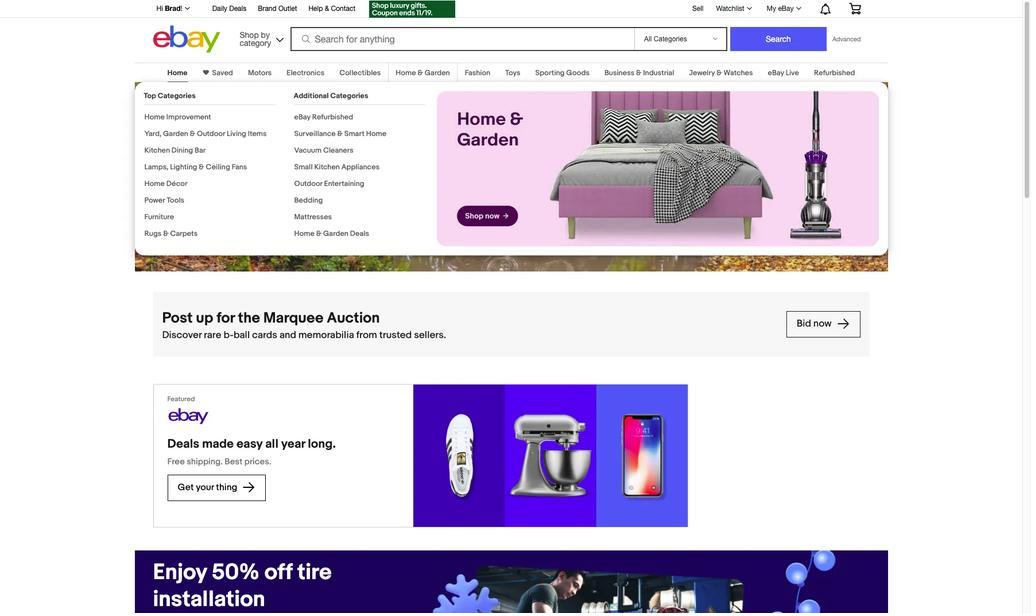 Task type: describe. For each thing, give the bounding box(es) containing it.
memorabilia
[[299, 330, 354, 341]]

motors
[[248, 68, 272, 78]]

with
[[239, 150, 258, 162]]

top
[[144, 91, 156, 101]]

surveillance
[[294, 129, 336, 138]]

& for jewelry & watches
[[717, 68, 723, 78]]

the
[[238, 310, 260, 328]]

deals inside account navigation
[[229, 5, 247, 13]]

tires,
[[320, 150, 343, 162]]

daily deals
[[212, 5, 247, 13]]

lamps,
[[144, 163, 169, 172]]

electronics link
[[287, 68, 325, 78]]

garden for home & garden deals
[[323, 229, 349, 238]]

entertaining
[[324, 179, 365, 188]]

and inside post up for the marquee auction discover rare b-ball cards and memorabilia from trusted sellers.
[[280, 330, 296, 341]]

small kitchen appliances
[[294, 163, 380, 172]]

home & garden - shop now image
[[437, 91, 879, 246]]

all
[[265, 437, 279, 452]]

brad
[[165, 4, 181, 13]]

off
[[265, 560, 293, 587]]

ebay refurbished link
[[294, 113, 353, 122]]

& for business & industrial
[[637, 68, 642, 78]]

rugs
[[144, 229, 162, 238]]

yard,
[[144, 129, 162, 138]]

hi brad !
[[157, 4, 182, 13]]

help & contact link
[[309, 3, 356, 16]]

ebay live
[[768, 68, 800, 78]]

& for home & garden
[[418, 68, 423, 78]]

smart
[[345, 129, 365, 138]]

additional
[[294, 91, 329, 101]]

my
[[767, 5, 777, 13]]

cargo
[[261, 150, 289, 162]]

& for surveillance & smart home
[[338, 129, 343, 138]]

now for bid
[[814, 318, 832, 330]]

garden inside top categories element
[[163, 129, 188, 138]]

kitchen dining bar
[[144, 146, 206, 155]]

deals inside additional categories element
[[350, 229, 369, 238]]

prices.
[[245, 457, 272, 468]]

home & garden link
[[396, 68, 450, 78]]

ebay live link
[[768, 68, 800, 78]]

bid now link
[[787, 311, 861, 338]]

& for rugs & carpets
[[163, 229, 169, 238]]

shop
[[240, 30, 259, 39]]

hi
[[157, 5, 163, 13]]

for
[[217, 310, 235, 328]]

now for explore
[[200, 196, 218, 207]]

sporting goods
[[536, 68, 590, 78]]

home for home
[[168, 68, 188, 78]]

thing
[[216, 483, 238, 494]]

live
[[786, 68, 800, 78]]

living
[[227, 129, 246, 138]]

post up for the marquee auction discover rare b-ball cards and memorabilia from trusted sellers.
[[162, 310, 446, 341]]

kitchen inside additional categories element
[[315, 163, 340, 172]]

out
[[266, 118, 299, 145]]

brand
[[258, 5, 277, 13]]

get for thing
[[178, 483, 194, 494]]

up
[[196, 310, 213, 328]]

made
[[202, 437, 234, 452]]

get your thing
[[178, 483, 240, 494]]

enjoy
[[153, 560, 207, 587]]

year
[[281, 437, 305, 452]]

post
[[162, 310, 193, 328]]

lamps, lighting & ceiling fans link
[[144, 163, 247, 172]]

daily
[[212, 5, 227, 13]]

none submit inside shop by category banner
[[731, 27, 827, 51]]

home for home & garden
[[396, 68, 416, 78]]

& down adventures
[[199, 163, 204, 172]]

power tools
[[144, 196, 184, 205]]

mattresses
[[294, 213, 332, 222]]

advanced
[[833, 36, 862, 43]]

home for home & garden deals
[[294, 229, 315, 238]]

auction
[[327, 310, 380, 328]]

yard, garden & outdoor living items
[[144, 129, 267, 138]]

trusted
[[380, 330, 412, 341]]

atv
[[246, 91, 286, 118]]

explore
[[163, 196, 197, 207]]

watches
[[724, 68, 754, 78]]

surveillance & smart home link
[[294, 129, 387, 138]]

kitted
[[200, 118, 261, 145]]

ebay inside account navigation
[[779, 5, 794, 13]]

sell link
[[688, 4, 709, 12]]

vacuum cleaners link
[[294, 146, 354, 155]]

top categories element
[[144, 91, 275, 246]]

vacuum cleaners
[[294, 146, 354, 155]]

your for atv
[[196, 91, 241, 118]]

toys
[[506, 68, 521, 78]]

small
[[294, 163, 313, 172]]

saved link
[[209, 68, 233, 78]]

best
[[225, 457, 243, 468]]

business & industrial link
[[605, 68, 675, 78]]

& for home & garden deals
[[316, 229, 322, 238]]

Search for anything text field
[[292, 28, 633, 50]]

outdoor entertaining link
[[294, 179, 365, 188]]

and inside get your atv or utv kitted out begin adventures with cargo bags, tires, and more.
[[153, 162, 171, 175]]

ball
[[234, 330, 250, 341]]

bags,
[[291, 150, 317, 162]]

yard, garden & outdoor living items link
[[144, 129, 267, 138]]

your for thing
[[196, 483, 214, 494]]

bid now
[[797, 318, 835, 330]]

ebay for refurbished
[[294, 113, 311, 122]]

jewelry & watches
[[690, 68, 754, 78]]

additional categories element
[[294, 91, 425, 246]]



Task type: vqa. For each thing, say whether or not it's contained in the screenshot.
home improvement
yes



Task type: locate. For each thing, give the bounding box(es) containing it.
0 vertical spatial now
[[200, 196, 218, 207]]

power tools link
[[144, 196, 184, 205]]

0 vertical spatial get
[[153, 91, 191, 118]]

1 horizontal spatial outdoor
[[294, 179, 323, 188]]

1 vertical spatial and
[[280, 330, 296, 341]]

furniture link
[[144, 213, 174, 222]]

1 horizontal spatial and
[[280, 330, 296, 341]]

0 horizontal spatial outdoor
[[197, 129, 225, 138]]

rugs & carpets link
[[144, 229, 198, 238]]

now right the explore on the left top
[[200, 196, 218, 207]]

1 horizontal spatial now
[[814, 318, 832, 330]]

1 vertical spatial outdoor
[[294, 179, 323, 188]]

category
[[240, 38, 271, 47]]

cards
[[252, 330, 278, 341]]

now
[[200, 196, 218, 207], [814, 318, 832, 330]]

0 vertical spatial outdoor
[[197, 129, 225, 138]]

0 horizontal spatial refurbished
[[312, 113, 353, 122]]

motors link
[[248, 68, 272, 78]]

0 horizontal spatial categories
[[158, 91, 196, 101]]

home décor link
[[144, 179, 188, 188]]

0 vertical spatial deals
[[229, 5, 247, 13]]

& inside account navigation
[[325, 5, 329, 13]]

shipping.
[[187, 457, 223, 468]]

2 horizontal spatial garden
[[425, 68, 450, 78]]

get for atv
[[153, 91, 191, 118]]

bar
[[195, 146, 206, 155]]

refurbished link
[[815, 68, 856, 78]]

home décor
[[144, 179, 188, 188]]

refurbished
[[815, 68, 856, 78], [312, 113, 353, 122]]

& left "smart"
[[338, 129, 343, 138]]

bedding link
[[294, 196, 323, 205]]

kitchen up the lamps,
[[144, 146, 170, 155]]

refurbished down 'advanced'
[[815, 68, 856, 78]]

enjoy 50% off tire installation
[[153, 560, 332, 614]]

and down begin
[[153, 162, 171, 175]]

get the coupon image
[[370, 1, 456, 18]]

categories up home improvement link
[[158, 91, 196, 101]]

outdoor inside top categories element
[[197, 129, 225, 138]]

industrial
[[644, 68, 675, 78]]

easy
[[237, 437, 263, 452]]

collectibles link
[[340, 68, 381, 78]]

50%
[[212, 560, 260, 587]]

sellers.
[[414, 330, 446, 341]]

deals inside deals made easy all year long. free shipping. best prices.
[[167, 437, 199, 452]]

sporting
[[536, 68, 565, 78]]

home right collectibles in the top of the page
[[396, 68, 416, 78]]

& right help
[[325, 5, 329, 13]]

1 horizontal spatial deals
[[229, 5, 247, 13]]

& for help & contact
[[325, 5, 329, 13]]

& right 'jewelry'
[[717, 68, 723, 78]]

ebay up the surveillance
[[294, 113, 311, 122]]

0 horizontal spatial kitchen
[[144, 146, 170, 155]]

0 horizontal spatial now
[[200, 196, 218, 207]]

refurbished inside additional categories element
[[312, 113, 353, 122]]

b-
[[224, 330, 234, 341]]

contact
[[331, 5, 356, 13]]

home up top categories
[[168, 68, 188, 78]]

1 vertical spatial your
[[196, 483, 214, 494]]

main content containing get your atv or utv kitted out
[[0, 56, 1023, 614]]

1 your from the top
[[196, 91, 241, 118]]

toys link
[[506, 68, 521, 78]]

ebay inside additional categories element
[[294, 113, 311, 122]]

your shopping cart image
[[849, 3, 862, 14]]

1 categories from the left
[[158, 91, 196, 101]]

now right bid
[[814, 318, 832, 330]]

fashion
[[465, 68, 491, 78]]

garden up "kitchen dining bar"
[[163, 129, 188, 138]]

categories
[[158, 91, 196, 101], [331, 91, 369, 101]]

garden inside additional categories element
[[323, 229, 349, 238]]

kitchen inside top categories element
[[144, 146, 170, 155]]

0 vertical spatial garden
[[425, 68, 450, 78]]

2 categories from the left
[[331, 91, 369, 101]]

& down "search for anything" "text box"
[[418, 68, 423, 78]]

dining
[[172, 146, 193, 155]]

utv
[[153, 118, 195, 145]]

2 horizontal spatial deals
[[350, 229, 369, 238]]

home up the yard,
[[144, 113, 165, 122]]

saved
[[212, 68, 233, 78]]

categories down collectibles in the top of the page
[[331, 91, 369, 101]]

1 vertical spatial get
[[178, 483, 194, 494]]

1 horizontal spatial categories
[[331, 91, 369, 101]]

items
[[248, 129, 267, 138]]

brand outlet link
[[258, 3, 297, 16]]

home improvement
[[144, 113, 211, 122]]

garden down mattresses
[[323, 229, 349, 238]]

account navigation
[[150, 0, 870, 20]]

home down mattresses link
[[294, 229, 315, 238]]

brand outlet
[[258, 5, 297, 13]]

!
[[181, 5, 182, 13]]

top categories
[[144, 91, 196, 101]]

home & garden deals
[[294, 229, 369, 238]]

1 vertical spatial refurbished
[[312, 113, 353, 122]]

ebay left live
[[768, 68, 785, 78]]

garden
[[425, 68, 450, 78], [163, 129, 188, 138], [323, 229, 349, 238]]

electronics
[[287, 68, 325, 78]]

shop by category banner
[[150, 0, 870, 56]]

& right rugs
[[163, 229, 169, 238]]

None submit
[[731, 27, 827, 51]]

1 vertical spatial now
[[814, 318, 832, 330]]

marquee
[[264, 310, 324, 328]]

0 vertical spatial and
[[153, 162, 171, 175]]

home for home décor
[[144, 179, 165, 188]]

ebay for live
[[768, 68, 785, 78]]

rare
[[204, 330, 222, 341]]

0 horizontal spatial garden
[[163, 129, 188, 138]]

1 vertical spatial deals
[[350, 229, 369, 238]]

& right 'business'
[[637, 68, 642, 78]]

2 vertical spatial ebay
[[294, 113, 311, 122]]

ebay
[[779, 5, 794, 13], [768, 68, 785, 78], [294, 113, 311, 122]]

home up power
[[144, 179, 165, 188]]

categories for refurbished
[[331, 91, 369, 101]]

your inside get your atv or utv kitted out begin adventures with cargo bags, tires, and more.
[[196, 91, 241, 118]]

ceiling
[[206, 163, 230, 172]]

refurbished up surveillance & smart home link on the left top
[[312, 113, 353, 122]]

1 vertical spatial ebay
[[768, 68, 785, 78]]

lighting
[[170, 163, 197, 172]]

improvement
[[166, 113, 211, 122]]

collectibles
[[340, 68, 381, 78]]

main content
[[0, 56, 1023, 614]]

get your atv or utv kitted out begin adventures with cargo bags, tires, and more.
[[153, 91, 343, 175]]

deals up free
[[167, 437, 199, 452]]

& down improvement at the top of page
[[190, 129, 195, 138]]

and down marquee
[[280, 330, 296, 341]]

post up for the marquee auction link
[[162, 309, 778, 329]]

my ebay
[[767, 5, 794, 13]]

1 horizontal spatial garden
[[323, 229, 349, 238]]

your down saved link
[[196, 91, 241, 118]]

outdoor up bedding
[[294, 179, 323, 188]]

0 vertical spatial ebay
[[779, 5, 794, 13]]

0 horizontal spatial and
[[153, 162, 171, 175]]

daily deals link
[[212, 3, 247, 16]]

1 vertical spatial kitchen
[[315, 163, 340, 172]]

watchlist link
[[710, 2, 758, 16]]

home right "smart"
[[366, 129, 387, 138]]

fashion link
[[465, 68, 491, 78]]

mattresses link
[[294, 213, 332, 222]]

2 vertical spatial garden
[[323, 229, 349, 238]]

1 horizontal spatial kitchen
[[315, 163, 340, 172]]

more.
[[173, 162, 201, 175]]

get inside get your atv or utv kitted out begin adventures with cargo bags, tires, and more.
[[153, 91, 191, 118]]

2 your from the top
[[196, 483, 214, 494]]

0 horizontal spatial deals
[[167, 437, 199, 452]]

deals right daily
[[229, 5, 247, 13]]

get
[[153, 91, 191, 118], [178, 483, 194, 494]]

business
[[605, 68, 635, 78]]

& down mattresses
[[316, 229, 322, 238]]

outdoor inside additional categories element
[[294, 179, 323, 188]]

outdoor entertaining
[[294, 179, 365, 188]]

garden for home & garden
[[425, 68, 450, 78]]

garden left fashion
[[425, 68, 450, 78]]

furniture
[[144, 213, 174, 222]]

kitchen down 'tires,'
[[315, 163, 340, 172]]

power
[[144, 196, 165, 205]]

sell
[[693, 4, 704, 12]]

additional categories
[[294, 91, 369, 101]]

categories for improvement
[[158, 91, 196, 101]]

1 horizontal spatial refurbished
[[815, 68, 856, 78]]

free
[[167, 457, 185, 468]]

lamps, lighting & ceiling fans
[[144, 163, 247, 172]]

home & garden
[[396, 68, 450, 78]]

begin
[[153, 150, 181, 162]]

adventures
[[183, 150, 237, 162]]

deals made easy all year long. free shipping. best prices.
[[167, 437, 336, 468]]

2 vertical spatial deals
[[167, 437, 199, 452]]

tire
[[298, 560, 332, 587]]

0 vertical spatial kitchen
[[144, 146, 170, 155]]

deals down entertaining on the top of the page
[[350, 229, 369, 238]]

fans
[[232, 163, 247, 172]]

1 vertical spatial garden
[[163, 129, 188, 138]]

0 vertical spatial your
[[196, 91, 241, 118]]

or
[[291, 91, 311, 118]]

ebay right my at the top right
[[779, 5, 794, 13]]

your left thing
[[196, 483, 214, 494]]

home for home improvement
[[144, 113, 165, 122]]

outdoor up bar
[[197, 129, 225, 138]]

sporting goods link
[[536, 68, 590, 78]]

cleaners
[[323, 146, 354, 155]]

0 vertical spatial refurbished
[[815, 68, 856, 78]]



